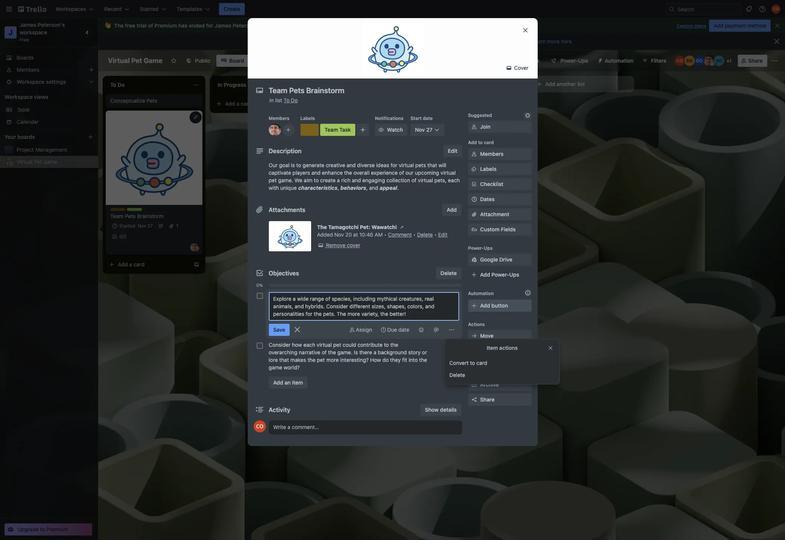 Task type: locate. For each thing, give the bounding box(es) containing it.
due date
[[387, 327, 409, 333]]

nov for started: nov 27
[[138, 223, 146, 229]]

nov down start date
[[415, 127, 425, 133]]

christina overa (christinaovera) image
[[772, 5, 781, 14], [674, 56, 685, 66], [254, 421, 266, 433]]

color: bold lime, title: "team task" element
[[320, 124, 355, 136], [127, 208, 150, 214]]

sm image
[[594, 55, 605, 65], [505, 64, 513, 72], [470, 150, 478, 158], [470, 165, 478, 173], [398, 224, 406, 231], [317, 242, 325, 249], [380, 326, 387, 334], [418, 326, 425, 334], [433, 326, 440, 334], [470, 363, 478, 370]]

sm image for google drive
[[470, 256, 478, 264]]

create button
[[219, 3, 245, 15]]

date for start date
[[423, 116, 433, 121]]

ups up add button 'button'
[[509, 272, 519, 278]]

0 horizontal spatial create from template… image
[[193, 262, 199, 268]]

1 horizontal spatial create from template… image
[[301, 101, 307, 107]]

color: bold lime, title: "team task" element up started: nov 27
[[127, 208, 150, 214]]

sm image inside labels link
[[470, 165, 478, 173]]

None checkbox
[[432, 113, 459, 122]]

into
[[409, 357, 418, 363]]

james up free
[[20, 22, 36, 28]]

game
[[269, 364, 282, 371]]

1 horizontal spatial each
[[448, 177, 460, 184]]

workspace
[[261, 22, 289, 29], [20, 29, 47, 36]]

more inside consider how each virtual pet could contribute to the overarching narrative of the game. is there a background story or lore that makes the pet more interesting? how do they fit into the game world?
[[326, 357, 339, 363]]

, down engaging
[[366, 185, 368, 191]]

automation up add button
[[468, 291, 494, 296]]

0 horizontal spatial james
[[20, 22, 36, 28]]

None text field
[[265, 84, 514, 97]]

0 vertical spatial james peterson (jamespeterson93) image
[[704, 56, 714, 66]]

here
[[561, 38, 572, 45]]

for right domain at the right top of the page
[[475, 156, 482, 162]]

list right another
[[578, 81, 585, 87]]

0 horizontal spatial christina overa (christinaovera) image
[[254, 421, 266, 433]]

labels up checklist
[[480, 166, 497, 172]]

sm image for archive
[[470, 381, 478, 389]]

to inside consider how each virtual pet could contribute to the overarching narrative of the game. is there a background story or lore that makes the pet more interesting? how do they fit into the game world?
[[384, 342, 389, 348]]

drive up add power-ups
[[499, 256, 512, 263]]

0 horizontal spatial each
[[304, 342, 315, 348]]

1 horizontal spatial 27
[[426, 127, 433, 133]]

that
[[428, 162, 437, 168], [279, 357, 289, 363]]

1 horizontal spatial christina overa (christinaovera) image
[[674, 56, 685, 66]]

is left set
[[339, 38, 343, 45]]

add a card button
[[213, 98, 298, 110], [106, 259, 190, 271]]

members down add to card
[[480, 151, 504, 157]]

team task right color: yellow, title: none image
[[325, 127, 351, 133]]

that up upcoming
[[428, 162, 437, 168]]

pet left could
[[333, 342, 341, 348]]

color: yellow, title: none image
[[300, 124, 319, 136]]

0 vertical spatial ups
[[578, 57, 588, 64]]

0 vertical spatial at
[[499, 38, 504, 45]]

narrative
[[299, 349, 320, 356]]

sm image inside due date link
[[380, 326, 387, 334]]

is inside our goal is to generate creative and diverse ideas for virtual pets that will captivate players and enhance the overall experience of our upcoming virtual pet game. we aim to create a rich and engaging collection of virtual pets, each with unique
[[291, 162, 295, 168]]

ups up add another list button
[[578, 57, 588, 64]]

team right color: yellow, title: none image
[[325, 127, 338, 133]]

1 vertical spatial drive
[[499, 256, 512, 263]]

0 vertical spatial delete
[[417, 232, 433, 238]]

and down "generate"
[[311, 170, 321, 176]]

1 vertical spatial pet
[[333, 342, 341, 348]]

1 horizontal spatial automation
[[605, 57, 634, 64]]

join
[[480, 124, 491, 130]]

2 vertical spatial delete
[[449, 372, 465, 378]]

board right public.
[[380, 38, 395, 45]]

james peterson's workspace free
[[20, 22, 66, 43]]

boards
[[17, 134, 35, 140]]

0 horizontal spatial workspace
[[20, 29, 47, 36]]

item
[[292, 380, 303, 386]]

sm image inside automation button
[[594, 55, 605, 65]]

google drive inside button
[[507, 57, 539, 64]]

pet inside the board name text field
[[131, 57, 142, 65]]

james down the create button
[[215, 22, 231, 29]]

sm image inside watch button
[[377, 126, 385, 134]]

attachment button
[[468, 208, 532, 221]]

pet down "trial"
[[131, 57, 142, 65]]

calendar
[[17, 119, 39, 125]]

open information menu image
[[759, 5, 766, 13]]

james
[[20, 22, 36, 28], [215, 22, 231, 29]]

power- down custom
[[468, 246, 484, 251]]

ups
[[578, 57, 588, 64], [484, 246, 493, 251], [509, 272, 519, 278]]

1 vertical spatial color: bold lime, title: "team task" element
[[127, 208, 150, 214]]

pet up labels link
[[501, 156, 509, 162]]

date inside objectives 'group'
[[399, 327, 409, 333]]

of inside consider how each virtual pet could contribute to the overarching narrative of the game. is there a background story or lore that makes the pet more interesting? how do they fit into the game world?
[[322, 349, 327, 356]]

google inside button
[[507, 57, 525, 64]]

2 vertical spatial james peterson (jamespeterson93) image
[[190, 243, 199, 252]]

move
[[480, 333, 494, 339]]

members
[[17, 66, 39, 73], [269, 116, 289, 121], [480, 151, 504, 157]]

pet down narrative
[[317, 357, 325, 363]]

virtual pet game down project management
[[17, 159, 58, 165]]

to up background
[[384, 342, 389, 348]]

0 vertical spatial virtual pet game
[[108, 57, 163, 65]]

0 horizontal spatial pets
[[125, 213, 136, 219]]

2 vertical spatial christina overa (christinaovera) image
[[254, 421, 266, 433]]

add a card for bottom add a card 'button'
[[118, 261, 145, 268]]

this board is set to public. board admins can change its visibility setting at any time. learn more here
[[310, 38, 572, 45]]

0 horizontal spatial peterson's
[[38, 22, 65, 28]]

add an item button
[[269, 377, 308, 389]]

sm image for suggested
[[524, 112, 532, 119]]

jeremy miller (jeremymiller198) image
[[714, 56, 724, 66]]

0 horizontal spatial members link
[[0, 64, 98, 76]]

1 vertical spatial add a card
[[118, 261, 145, 268]]

team right color: yellow, title: none icon
[[127, 208, 139, 214]]

0 horizontal spatial pet
[[34, 159, 42, 165]]

ups inside button
[[578, 57, 588, 64]]

edit card image
[[193, 114, 199, 120]]

sm image left watch
[[377, 126, 385, 134]]

0 horizontal spatial google
[[480, 256, 498, 263]]

create from template… image for rightmost add a card 'button'
[[301, 101, 307, 107]]

star or unstar board image
[[171, 58, 177, 64]]

0 horizontal spatial power-ups
[[468, 246, 493, 251]]

0 vertical spatial more
[[547, 38, 560, 45]]

1
[[730, 58, 732, 64], [480, 114, 482, 120], [452, 173, 454, 179], [176, 223, 178, 229]]

peterson's
[[38, 22, 65, 28], [233, 22, 260, 29]]

1 horizontal spatial color: bold lime, title: "team task" element
[[320, 124, 355, 136]]

edit down add button
[[438, 232, 448, 238]]

is for to
[[291, 162, 295, 168]]

to right convert
[[470, 360, 475, 366]]

james peterson's workspace link
[[20, 22, 66, 36]]

sm image
[[524, 112, 532, 119], [470, 123, 478, 131], [377, 126, 385, 134], [470, 181, 478, 188], [470, 256, 478, 264], [348, 326, 356, 334], [448, 326, 455, 334], [470, 332, 478, 340], [470, 381, 478, 389]]

1 vertical spatial more
[[326, 357, 339, 363]]

2 horizontal spatial pet
[[501, 156, 509, 162]]

1 horizontal spatial nov
[[334, 232, 344, 238]]

premium
[[154, 22, 177, 29], [46, 527, 68, 533]]

sm image left archive
[[470, 381, 478, 389]]

and
[[347, 162, 356, 168], [311, 170, 321, 176], [352, 177, 361, 184], [369, 185, 378, 191]]

0 vertical spatial christina overa (christinaovera) image
[[772, 5, 781, 14]]

public
[[195, 57, 210, 64]]

0 horizontal spatial labels
[[300, 116, 315, 121]]

0 vertical spatial 27
[[426, 127, 433, 133]]

lore
[[269, 357, 278, 363]]

2 horizontal spatial nov
[[415, 127, 425, 133]]

0 horizontal spatial for
[[206, 22, 213, 29]]

pets right conceptualize
[[147, 97, 157, 104]]

pet inside our goal is to generate creative and diverse ideas for virtual pets that will captivate players and enhance the overall experience of our upcoming virtual pet game. we aim to create a rich and engaging collection of virtual pets, each with unique
[[269, 177, 277, 184]]

0 horizontal spatial nov
[[138, 223, 146, 229]]

each inside our goal is to generate creative and diverse ideas for virtual pets that will captivate players and enhance the overall experience of our upcoming virtual pet game. we aim to create a rich and engaging collection of virtual pets, each with unique
[[448, 177, 460, 184]]

game. inside our goal is to generate creative and diverse ideas for virtual pets that will captivate players and enhance the overall experience of our upcoming virtual pet game. we aim to create a rich and engaging collection of virtual pets, each with unique
[[278, 177, 293, 184]]

pets up started: at left top
[[125, 213, 136, 219]]

each right the pets,
[[448, 177, 460, 184]]

delete link
[[417, 232, 433, 238], [436, 267, 461, 279]]

0 vertical spatial drive
[[526, 57, 539, 64]]

suggested
[[468, 113, 492, 118]]

game down securing
[[432, 163, 446, 170]]

more left here
[[547, 38, 560, 45]]

do
[[383, 357, 389, 363]]

power-ups button
[[546, 55, 593, 67]]

sm image left checklist
[[470, 181, 478, 188]]

add a card left 'in'
[[225, 100, 252, 107]]

game. up "unique"
[[278, 177, 293, 184]]

add another list button
[[532, 76, 635, 93]]

brainstorm
[[137, 213, 164, 219]]

virtual pet game down free
[[108, 57, 163, 65]]

experience
[[371, 170, 398, 176]]

virtual down will
[[441, 170, 456, 176]]

tamagotchi
[[328, 224, 359, 230]]

securing
[[432, 156, 454, 162]]

0 vertical spatial the
[[114, 22, 124, 29]]

premium right upgrade
[[46, 527, 68, 533]]

virtual up our
[[399, 162, 414, 168]]

27 down brainstorm
[[147, 223, 153, 229]]

sm image inside cover link
[[505, 64, 513, 72]]

to right set
[[354, 38, 359, 45]]

your boards
[[5, 134, 35, 140]]

button
[[492, 303, 508, 309]]

power- inside button
[[561, 57, 578, 64]]

j
[[8, 28, 13, 37]]

1 vertical spatial nov
[[138, 223, 146, 229]]

banner
[[98, 18, 785, 33]]

1 horizontal spatial google
[[507, 57, 525, 64]]

0 horizontal spatial james peterson (jamespeterson93) image
[[190, 243, 199, 252]]

create
[[320, 177, 336, 184]]

date right due in the bottom of the page
[[399, 327, 409, 333]]

add button
[[442, 204, 461, 216]]

consider how each virtual pet could contribute to the overarching narrative of the game. is there a background story or lore that makes the pet more interesting? how do they fit into the game world?
[[269, 342, 427, 371]]

game down management
[[43, 159, 58, 165]]

attachment
[[480, 211, 509, 218]]

aim
[[304, 177, 312, 184]]

game. down could
[[337, 349, 353, 356]]

1 horizontal spatial james peterson (jamespeterson93) image
[[269, 124, 281, 136]]

sm image inside "archive" 'link'
[[470, 381, 478, 389]]

google up add power-ups
[[480, 256, 498, 263]]

virtual inside consider how each virtual pet could contribute to the overarching narrative of the game. is there a background story or lore that makes the pet more interesting? how do they fit into the game world?
[[317, 342, 332, 348]]

sm image down actions on the right bottom
[[470, 332, 478, 340]]

peterson's up boards link
[[38, 22, 65, 28]]

this
[[310, 38, 321, 45]]

nov 27 button
[[411, 124, 445, 136]]

1 horizontal spatial board
[[380, 38, 395, 45]]

1 horizontal spatial virtual
[[108, 57, 130, 65]]

1 horizontal spatial members link
[[468, 148, 532, 160]]

1 vertical spatial google drive
[[480, 256, 512, 263]]

show details link
[[421, 404, 461, 416]]

custom fields button
[[468, 226, 532, 233]]

share button left show menu image
[[738, 55, 767, 67]]

team task for color: bold lime, title: "team task" element to the left
[[127, 208, 150, 214]]

upgrade
[[17, 527, 39, 533]]

that inside consider how each virtual pet could contribute to the overarching narrative of the game. is there a background story or lore that makes the pet more interesting? how do they fit into the game world?
[[279, 357, 289, 363]]

story
[[408, 349, 421, 356]]

remove
[[326, 242, 346, 249]]

the up background
[[390, 342, 398, 348]]

virtual down project
[[17, 159, 32, 165]]

sm image for move
[[470, 332, 478, 340]]

add a card down 2
[[118, 261, 145, 268]]

item actions
[[487, 345, 518, 351]]

sm image inside join link
[[470, 123, 478, 131]]

1 vertical spatial power-ups
[[468, 246, 493, 251]]

search image
[[669, 6, 675, 12]]

to do link
[[284, 97, 298, 103]]

the inside our goal is to generate creative and diverse ideas for virtual pets that will captivate players and enhance the overall experience of our upcoming virtual pet game. we aim to create a rich and engaging collection of virtual pets, each with unique
[[344, 170, 352, 176]]

am
[[375, 232, 383, 238]]

team for team pets brainstorm link
[[110, 213, 123, 219]]

game left 'star or unstar board' icon
[[144, 57, 163, 65]]

overall
[[354, 170, 370, 176]]

1 vertical spatial task
[[140, 208, 150, 214]]

ups down custom
[[484, 246, 493, 251]]

add inside button
[[714, 22, 724, 29]]

ben nelson (bennelson96) image
[[684, 56, 695, 66]]

at left any at the top of page
[[499, 38, 504, 45]]

sm image inside assign 'link'
[[348, 326, 356, 334]]

power-ups down here
[[561, 57, 588, 64]]

sm image left the join
[[470, 123, 478, 131]]

goal
[[279, 162, 290, 168]]

1 vertical spatial board
[[229, 57, 244, 64]]

0 vertical spatial is
[[339, 38, 343, 45]]

date up nov 27 button
[[423, 116, 433, 121]]

1 vertical spatial members link
[[468, 148, 532, 160]]

automation inside button
[[605, 57, 634, 64]]

sm image inside checklist "link"
[[470, 181, 478, 188]]

0 vertical spatial automation
[[605, 57, 634, 64]]

diverse
[[357, 162, 375, 168]]

to up players
[[296, 162, 301, 168]]

👋
[[104, 22, 111, 29]]

board inside "link"
[[229, 57, 244, 64]]

each up narrative
[[304, 342, 315, 348]]

None submit
[[269, 324, 290, 336]]

conceptualize pets link
[[110, 97, 198, 105]]

1 horizontal spatial team
[[127, 208, 139, 214]]

to right upgrade
[[40, 527, 45, 533]]

makes
[[290, 357, 306, 363]]

list right 'in'
[[275, 97, 282, 103]]

peterson's down the create button
[[233, 22, 260, 29]]

labels up color: yellow, title: none image
[[300, 116, 315, 121]]

None text field
[[269, 292, 459, 321]]

ended
[[189, 22, 205, 29]]

power- up button
[[492, 272, 509, 278]]

is for set
[[339, 38, 343, 45]]

at right 20
[[353, 232, 358, 238]]

the up 'added'
[[317, 224, 327, 230]]

our goal is to generate creative and diverse ideas for virtual pets that will captivate players and enhance the overall experience of our upcoming virtual pet game. we aim to create a rich and engaging collection of virtual pets, each with unique
[[269, 162, 460, 191]]

1 horizontal spatial pet
[[131, 57, 142, 65]]

and up behaviors
[[352, 177, 361, 184]]

j link
[[5, 26, 17, 39]]

the right narrative
[[328, 349, 336, 356]]

add power-ups
[[480, 272, 519, 278]]

table
[[17, 107, 30, 113]]

color: yellow, title: none image
[[110, 208, 125, 211]]

0%
[[256, 283, 263, 288]]

there
[[359, 349, 372, 356]]

Write a comment text field
[[269, 421, 462, 434]]

for
[[206, 22, 213, 29], [475, 156, 482, 162], [391, 162, 397, 168]]

delete inside delete button
[[449, 372, 465, 378]]

objectives group
[[254, 289, 462, 374]]

members up add members to card icon
[[269, 116, 289, 121]]

1 horizontal spatial workspace
[[261, 22, 289, 29]]

0 vertical spatial workspace
[[261, 22, 289, 29]]

more left interesting?
[[326, 357, 339, 363]]

virtual pet game
[[108, 57, 163, 65], [17, 159, 58, 165]]

, left behaviors
[[338, 185, 339, 191]]

1 horizontal spatial date
[[423, 116, 433, 121]]

that down overarching
[[279, 357, 289, 363]]

1 vertical spatial team task
[[127, 208, 150, 214]]

pets for team
[[125, 213, 136, 219]]

virtual up narrative
[[317, 342, 332, 348]]

0 vertical spatial power-ups
[[561, 57, 588, 64]]

close popover image
[[548, 345, 554, 351]]

table link
[[17, 106, 94, 114]]

0 horizontal spatial more
[[326, 357, 339, 363]]

sm image up add power-ups link
[[470, 256, 478, 264]]

creative
[[326, 162, 345, 168]]

1 up the join
[[480, 114, 482, 120]]

team task for the topmost color: bold lime, title: "team task" element
[[325, 127, 351, 133]]

0 vertical spatial google drive
[[507, 57, 539, 64]]

virtual inside the board name text field
[[108, 57, 130, 65]]

1 vertical spatial at
[[353, 232, 358, 238]]

add board image
[[88, 134, 94, 140]]

board right public
[[229, 57, 244, 64]]

edit up securing
[[448, 148, 458, 154]]

1 horizontal spatial game.
[[337, 349, 353, 356]]

1 horizontal spatial power-ups
[[561, 57, 588, 64]]

1 horizontal spatial for
[[391, 162, 397, 168]]

workspace views
[[5, 94, 48, 100]]

0 horizontal spatial pet
[[269, 177, 277, 184]]

your
[[5, 134, 16, 140]]

2 vertical spatial create from template… image
[[193, 262, 199, 268]]

2 horizontal spatial christina overa (christinaovera) image
[[772, 5, 781, 14]]

archive link
[[468, 379, 532, 391]]

0 horizontal spatial board
[[229, 57, 244, 64]]

unique
[[280, 185, 297, 191]]

1 vertical spatial delete
[[441, 270, 457, 276]]

assign link
[[345, 324, 375, 336]]

share left show menu image
[[748, 57, 763, 64]]

0 horizontal spatial team task
[[127, 208, 150, 214]]

nov down 'team pets brainstorm'
[[138, 223, 146, 229]]

assign
[[356, 327, 372, 333]]

share
[[748, 57, 763, 64], [480, 397, 495, 403]]

checklist link
[[468, 178, 532, 190]]

team pets brainstorm
[[110, 213, 164, 219]]

1 horizontal spatial share
[[748, 57, 763, 64]]

1 horizontal spatial labels
[[480, 166, 497, 172]]

2 horizontal spatial game
[[432, 163, 446, 170]]

none checkbox inside objectives 'group'
[[257, 293, 263, 299]]

the up rich
[[344, 170, 352, 176]]

show details
[[425, 407, 457, 413]]

1 vertical spatial james peterson (jamespeterson93) image
[[269, 124, 281, 136]]

game inside securing domain for virtual pet game website
[[432, 163, 446, 170]]

0 vertical spatial pet
[[269, 177, 277, 184]]

nov down the tamagotchi
[[334, 232, 344, 238]]

cover
[[513, 65, 529, 71]]

sm image up could
[[348, 326, 356, 334]]

1 horizontal spatial ups
[[509, 272, 519, 278]]

team for color: bold lime, title: "team task" element to the left
[[127, 208, 139, 214]]

1 horizontal spatial the
[[317, 224, 327, 230]]

a inside consider how each virtual pet could contribute to the overarching narrative of the game. is there a background story or lore that makes the pet more interesting? how do they fit into the game world?
[[374, 349, 376, 356]]

👋 the free trial of premium has ended for james peterson's workspace
[[104, 22, 289, 29]]

task
[[339, 127, 351, 133], [140, 208, 150, 214]]

for right the ideas
[[391, 162, 397, 168]]

show menu image
[[771, 57, 779, 65]]

create from template… image
[[301, 101, 307, 107], [515, 191, 521, 197], [193, 262, 199, 268]]

0 vertical spatial google
[[507, 57, 525, 64]]

drive up the cover
[[526, 57, 539, 64]]

1 vertical spatial christina overa (christinaovera) image
[[674, 56, 685, 66]]

automation left 'filters' button
[[605, 57, 634, 64]]

1 down team pets brainstorm link
[[176, 223, 178, 229]]

premium inside banner
[[154, 22, 177, 29]]

None checkbox
[[257, 293, 263, 299]]

game
[[144, 57, 163, 65], [43, 159, 58, 165], [432, 163, 446, 170]]

james peterson (jamespeterson93) image
[[704, 56, 714, 66], [269, 124, 281, 136], [190, 243, 199, 252]]

sm image inside move link
[[470, 332, 478, 340]]



Task type: vqa. For each thing, say whether or not it's contained in the screenshot.
the Delete corresponding to Delete link to the right
yes



Task type: describe. For each thing, give the bounding box(es) containing it.
2 horizontal spatial create from template… image
[[515, 191, 521, 197]]

2 vertical spatial pet
[[317, 357, 325, 363]]

due date link
[[377, 324, 413, 336]]

create from template… image for bottom add a card 'button'
[[193, 262, 199, 268]]

to inside 'button'
[[470, 360, 475, 366]]

sm image for watch
[[377, 126, 385, 134]]

1 vertical spatial premium
[[46, 527, 68, 533]]

team for the topmost color: bold lime, title: "team task" element
[[325, 127, 338, 133]]

0 horizontal spatial virtual pet game
[[17, 159, 58, 165]]

0 horizontal spatial share
[[480, 397, 495, 403]]

date for due date
[[399, 327, 409, 333]]

and down engaging
[[369, 185, 378, 191]]

has
[[178, 22, 187, 29]]

0 horizontal spatial virtual
[[17, 159, 32, 165]]

conceptualize
[[110, 97, 145, 104]]

archive
[[480, 381, 499, 388]]

0 vertical spatial board
[[380, 38, 395, 45]]

of down our
[[412, 177, 417, 184]]

in
[[269, 97, 274, 103]]

pets,
[[434, 177, 447, 184]]

nov inside button
[[415, 127, 425, 133]]

our
[[406, 170, 414, 176]]

0 vertical spatial members link
[[0, 64, 98, 76]]

convert to card
[[449, 360, 487, 366]]

list inside button
[[578, 81, 585, 87]]

0 vertical spatial labels
[[300, 116, 315, 121]]

gary orlando (garyorlando) image
[[694, 56, 705, 66]]

0 horizontal spatial game
[[43, 159, 58, 165]]

any
[[505, 38, 515, 45]]

pet inside securing domain for virtual pet game website
[[501, 156, 509, 162]]

1 horizontal spatial share button
[[738, 55, 767, 67]]

our
[[269, 162, 278, 168]]

collection
[[387, 177, 410, 184]]

characteristics , behaviors , and appeal .
[[298, 185, 399, 191]]

upgrade to premium link
[[5, 524, 92, 536]]

boards link
[[0, 52, 98, 64]]

for inside our goal is to generate creative and diverse ideas for virtual pets that will captivate players and enhance the overall experience of our upcoming virtual pet game. we aim to create a rich and engaging collection of virtual pets, each with unique
[[391, 162, 397, 168]]

power-ups inside button
[[561, 57, 588, 64]]

1 vertical spatial members
[[269, 116, 289, 121]]

add power-ups link
[[468, 269, 532, 281]]

0 horizontal spatial task
[[140, 208, 150, 214]]

workspace inside banner
[[261, 22, 289, 29]]

its
[[448, 38, 454, 45]]

your boards with 2 items element
[[5, 133, 76, 142]]

template
[[495, 363, 517, 369]]

to up characteristics
[[314, 177, 319, 184]]

a inside our goal is to generate creative and diverse ideas for virtual pets that will captivate players and enhance the overall experience of our upcoming virtual pet game. we aim to create a rich and engaging collection of virtual pets, each with unique
[[337, 177, 340, 184]]

james inside james peterson's workspace free
[[20, 22, 36, 28]]

overarching
[[269, 349, 297, 356]]

2 horizontal spatial pet
[[333, 342, 341, 348]]

visibility
[[456, 38, 478, 45]]

setting
[[479, 38, 497, 45]]

the down or
[[419, 357, 427, 363]]

management
[[35, 147, 67, 153]]

for inside banner
[[206, 22, 213, 29]]

banner containing 👋
[[98, 18, 785, 33]]

consider
[[269, 342, 291, 348]]

1 horizontal spatial task
[[339, 127, 351, 133]]

0 vertical spatial color: bold lime, title: "team task" element
[[320, 124, 355, 136]]

to down the join
[[478, 140, 483, 145]]

0 horizontal spatial drive
[[499, 256, 512, 263]]

we
[[295, 177, 302, 184]]

public.
[[361, 38, 378, 45]]

20
[[345, 232, 352, 238]]

details
[[440, 407, 457, 413]]

add a card for rightmost add a card 'button'
[[225, 100, 252, 107]]

2 , from the left
[[366, 185, 368, 191]]

virtual inside securing domain for virtual pet game website
[[483, 156, 499, 162]]

primary element
[[0, 0, 785, 18]]

objectives
[[269, 270, 299, 277]]

learn more here link
[[529, 38, 572, 45]]

wave image
[[104, 22, 111, 29]]

make template link
[[468, 360, 532, 372]]

Consider how each virtual pet could contribute to the overarching narrative of the game. Is there a background story or lore that makes the pet more interesting? How do they fit into the game world? checkbox
[[257, 343, 263, 349]]

1 right 'jeremy miller (jeremymiller198)' image
[[730, 58, 732, 64]]

workspace inside james peterson's workspace free
[[20, 29, 47, 36]]

add payment method
[[714, 22, 766, 29]]

drive inside button
[[526, 57, 539, 64]]

engaging
[[362, 177, 385, 184]]

pet inside virtual pet game link
[[34, 159, 42, 165]]

players
[[293, 170, 310, 176]]

fit
[[402, 357, 407, 363]]

0 notifications image
[[744, 5, 754, 14]]

delete button
[[445, 369, 560, 381]]

captivate
[[269, 170, 291, 176]]

due
[[387, 327, 397, 333]]

10:46
[[359, 232, 373, 238]]

1 horizontal spatial add a card button
[[213, 98, 298, 110]]

virtual pet game inside the board name text field
[[108, 57, 163, 65]]

0 vertical spatial share
[[748, 57, 763, 64]]

0 vertical spatial delete link
[[417, 232, 433, 238]]

added
[[317, 232, 333, 238]]

sm image for join
[[470, 123, 478, 131]]

1 horizontal spatial power-
[[492, 272, 509, 278]]

1 vertical spatial list
[[275, 97, 282, 103]]

of right "trial"
[[148, 22, 153, 29]]

none text field inside objectives 'group'
[[269, 292, 459, 321]]

1 vertical spatial add a card button
[[106, 259, 190, 271]]

copy link
[[468, 345, 532, 357]]

0 horizontal spatial color: bold lime, title: "team task" element
[[127, 208, 150, 214]]

+ 1
[[727, 58, 732, 64]]

of left our
[[399, 170, 404, 176]]

filters button
[[640, 55, 669, 67]]

0 / 2
[[119, 234, 126, 239]]

virtual pet game link
[[17, 158, 94, 166]]

27 inside button
[[426, 127, 433, 133]]

Board name text field
[[104, 55, 166, 67]]

notifications
[[375, 116, 404, 121]]

0 horizontal spatial automation
[[468, 291, 494, 296]]

set
[[345, 38, 353, 45]]

can
[[417, 38, 426, 45]]

sm image for checklist
[[470, 181, 478, 188]]

1 vertical spatial the
[[317, 224, 327, 230]]

the inside banner
[[114, 22, 124, 29]]

1 horizontal spatial at
[[499, 38, 504, 45]]

each inside consider how each virtual pet could contribute to the overarching narrative of the game. is there a background story or lore that makes the pet more interesting? how do they fit into the game world?
[[304, 342, 315, 348]]

add button button
[[468, 300, 532, 312]]

peterson's inside banner
[[233, 22, 260, 29]]

sm image inside make template link
[[470, 363, 478, 370]]

payment
[[725, 22, 746, 29]]

item
[[487, 345, 498, 351]]

plans
[[695, 23, 706, 29]]

2 horizontal spatial members
[[480, 151, 504, 157]]

custom
[[480, 226, 500, 233]]

0 horizontal spatial ups
[[484, 246, 493, 251]]

activity
[[269, 407, 290, 414]]

Search field
[[675, 3, 741, 15]]

appeal
[[380, 185, 397, 191]]

rich
[[341, 177, 351, 184]]

0 vertical spatial members
[[17, 66, 39, 73]]

remove cover link
[[317, 242, 360, 249]]

wawatchi
[[372, 224, 397, 230]]

sm image left actions on the right bottom
[[448, 326, 455, 334]]

convert
[[449, 360, 469, 366]]

james inside banner
[[215, 22, 231, 29]]

that inside our goal is to generate creative and diverse ideas for virtual pets that will captivate players and enhance the overall experience of our upcoming virtual pet game. we aim to create a rich and engaging collection of virtual pets, each with unique
[[428, 162, 437, 168]]

boards
[[17, 54, 34, 61]]

or
[[422, 349, 427, 356]]

2 vertical spatial ups
[[509, 272, 519, 278]]

1 vertical spatial edit
[[438, 232, 448, 238]]

0 horizontal spatial at
[[353, 232, 358, 238]]

0 horizontal spatial power-
[[468, 246, 484, 251]]

project management link
[[17, 146, 94, 154]]

1 vertical spatial labels
[[480, 166, 497, 172]]

will
[[439, 162, 446, 168]]

interesting?
[[340, 357, 369, 363]]

do
[[291, 97, 298, 103]]

attachments
[[269, 207, 305, 213]]

and up overall
[[347, 162, 356, 168]]

add members to card image
[[285, 126, 291, 134]]

none submit inside objectives 'group'
[[269, 324, 290, 336]]

the down narrative
[[308, 357, 316, 363]]

+
[[727, 58, 730, 64]]

domain
[[455, 156, 474, 162]]

1 down website
[[452, 173, 454, 179]]

they
[[390, 357, 401, 363]]

automation button
[[594, 55, 638, 67]]

enhance
[[322, 170, 343, 176]]

1 horizontal spatial more
[[547, 38, 560, 45]]

comment link
[[388, 232, 412, 238]]

0 horizontal spatial share button
[[468, 394, 532, 406]]

1 , from the left
[[338, 185, 339, 191]]

add another list
[[545, 81, 585, 87]]

2 horizontal spatial james peterson (jamespeterson93) image
[[704, 56, 714, 66]]

actions
[[468, 322, 485, 327]]

0 horizontal spatial 27
[[147, 223, 153, 229]]

game. inside consider how each virtual pet could contribute to the overarching narrative of the game. is there a background story or lore that makes the pet more interesting? how do they fit into the game world?
[[337, 349, 353, 356]]

peterson's inside james peterson's workspace free
[[38, 22, 65, 28]]

game inside the board name text field
[[144, 57, 163, 65]]

pets for conceptualize
[[147, 97, 157, 104]]

create
[[224, 6, 240, 12]]

1 vertical spatial delete link
[[436, 267, 461, 279]]

edit inside button
[[448, 148, 458, 154]]

nov for added nov 20 at 10:46 am
[[334, 232, 344, 238]]

characteristics
[[298, 185, 338, 191]]

virtual down upcoming
[[418, 177, 433, 184]]

contribute
[[358, 342, 383, 348]]

website
[[448, 163, 467, 170]]

for inside securing domain for virtual pet game website
[[475, 156, 482, 162]]



